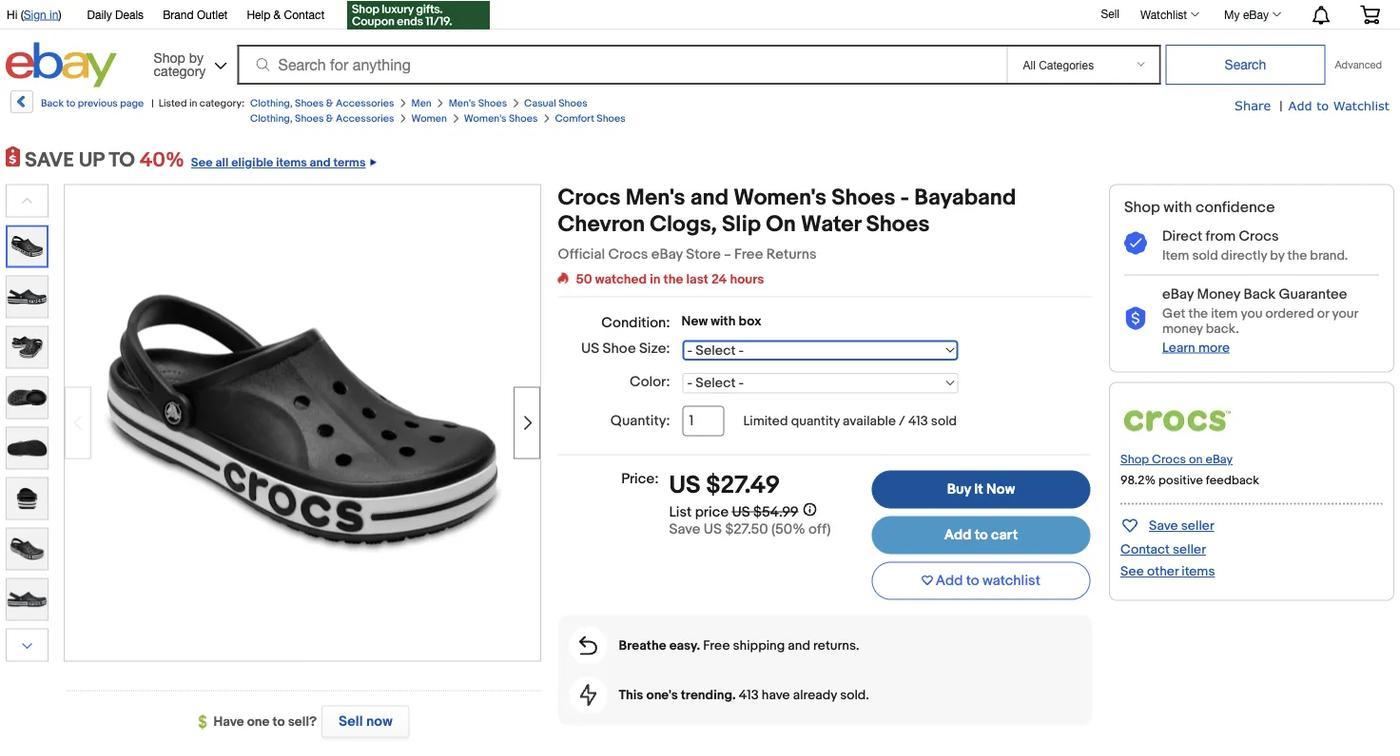 Task type: describe. For each thing, give the bounding box(es) containing it.
shop for shop by category
[[154, 49, 185, 65]]

see all eligible items and terms
[[191, 156, 366, 170]]

us shoe size
[[582, 340, 667, 357]]

98.2%
[[1121, 473, 1156, 488]]

condition:
[[602, 314, 671, 331]]

crocs up positive
[[1153, 452, 1187, 467]]

us up list
[[670, 471, 701, 500]]

with details__icon image for direct from crocs
[[1125, 232, 1148, 256]]

-
[[901, 184, 910, 211]]

with details__icon image for ebay money back guarantee
[[1125, 307, 1148, 331]]

shoes for men's shoes link
[[478, 97, 507, 109]]

category:
[[200, 97, 245, 109]]

have
[[214, 714, 244, 730]]

sign
[[24, 8, 46, 21]]

brand outlet
[[163, 8, 228, 21]]

the inside ebay money back guarantee get the item you ordered or your money back. learn more
[[1189, 305, 1209, 322]]

contact inside the contact seller see other items
[[1121, 542, 1171, 558]]

your
[[1333, 305, 1359, 322]]

add for add to cart
[[945, 527, 972, 544]]

shoes for clothing, shoes & accessories 'link' related to men
[[295, 97, 324, 109]]

0 horizontal spatial |
[[152, 97, 154, 109]]

ebay inside crocs men's and women's shoes - bayaband chevron clogs, slip on water shoes official crocs ebay store – free returns
[[652, 246, 683, 263]]

0 horizontal spatial items
[[276, 156, 307, 170]]

items inside the contact seller see other items
[[1182, 564, 1216, 580]]

shoes for clothing, shoes & accessories 'link' related to women
[[295, 112, 324, 125]]

see inside the contact seller see other items
[[1121, 564, 1145, 580]]

Search for anything text field
[[240, 47, 1004, 83]]

none submit inside shop by category banner
[[1166, 45, 1326, 85]]

contact seller see other items
[[1121, 542, 1216, 580]]

watchlist inside share | add to watchlist
[[1334, 98, 1391, 112]]

back inside ebay money back guarantee get the item you ordered or your money back. learn more
[[1244, 285, 1276, 303]]

one
[[247, 714, 270, 730]]

clothing, shoes & accessories link for men
[[250, 97, 394, 109]]

–
[[724, 246, 732, 263]]

outlet
[[197, 8, 228, 21]]

back to previous page
[[41, 97, 144, 109]]

contact inside help & contact link
[[284, 8, 325, 21]]

watchlist link
[[1131, 3, 1209, 26]]

account navigation
[[0, 0, 1395, 32]]

shoes for women's shoes link
[[509, 112, 538, 125]]

40%
[[140, 148, 185, 173]]

ebay inside ebay money back guarantee get the item you ordered or your money back. learn more
[[1163, 285, 1194, 303]]

dollar sign image
[[198, 715, 214, 730]]

/
[[899, 413, 906, 429]]

sell for sell now
[[339, 713, 363, 730]]

or
[[1318, 305, 1330, 322]]

save us $27.50 (50% off)
[[670, 521, 831, 538]]

comfort shoes
[[555, 112, 626, 125]]

by inside "direct from crocs item sold directly by the brand."
[[1271, 247, 1285, 264]]

(50%
[[772, 521, 806, 538]]

watchlist
[[983, 573, 1041, 590]]

item
[[1212, 305, 1239, 322]]

daily deals link
[[87, 5, 144, 26]]

share button
[[1235, 97, 1272, 114]]

and for items
[[310, 156, 331, 170]]

contact seller link
[[1121, 542, 1207, 558]]

to for previous
[[66, 97, 76, 109]]

women's shoes link
[[464, 112, 538, 125]]

buy
[[948, 481, 972, 498]]

one's
[[647, 687, 678, 703]]

crocs men's and women's shoes - bayaband chevron clogs, slip on water shoes official crocs ebay store – free returns
[[558, 184, 1017, 263]]

to inside share | add to watchlist
[[1317, 98, 1330, 112]]

to for cart
[[975, 527, 989, 544]]

breathe
[[619, 638, 667, 654]]

price
[[695, 503, 729, 521]]

us $27.49
[[670, 471, 781, 500]]

50 watched in the last 24 hours
[[576, 272, 765, 288]]

shop for shop crocs on ebay
[[1121, 452, 1150, 467]]

size
[[639, 340, 667, 357]]

learn
[[1163, 340, 1196, 356]]

in for | listed in category:
[[189, 97, 197, 109]]

us down $27.49
[[732, 503, 751, 521]]

get the coupon image
[[348, 1, 490, 30]]

advanced
[[1336, 59, 1383, 71]]

bayaband
[[915, 184, 1017, 211]]

quantity:
[[611, 413, 671, 430]]

off)
[[809, 521, 831, 538]]

eligible
[[231, 156, 273, 170]]

price:
[[622, 471, 659, 488]]

picture 6 of 78 image
[[7, 478, 48, 519]]

my ebay link
[[1215, 3, 1291, 26]]

easy.
[[670, 638, 701, 654]]

hours
[[730, 272, 765, 288]]

Quantity: text field
[[683, 406, 725, 436]]

money
[[1163, 321, 1204, 337]]

previous
[[78, 97, 118, 109]]

add to watchlist link
[[1289, 97, 1391, 114]]

crocs inside "direct from crocs item sold directly by the brand."
[[1240, 227, 1280, 245]]

shoes for comfort shoes link
[[597, 112, 626, 125]]

sell for sell
[[1102, 7, 1120, 20]]

0 horizontal spatial free
[[704, 638, 730, 654]]

list
[[670, 503, 692, 521]]

share | add to watchlist
[[1235, 98, 1391, 114]]

0 vertical spatial see
[[191, 156, 213, 170]]

feedback
[[1207, 473, 1260, 488]]

shop for shop with confidence
[[1125, 198, 1161, 217]]

see other items link
[[1121, 564, 1216, 580]]

sell now link
[[317, 706, 410, 738]]

(
[[21, 8, 24, 21]]

clothing, for men
[[250, 97, 293, 109]]

new with box
[[682, 314, 762, 330]]

sold inside us $27.49 main content
[[932, 413, 958, 429]]

save for save seller
[[1150, 518, 1179, 534]]

men's shoes
[[449, 97, 507, 109]]

add inside share | add to watchlist
[[1289, 98, 1313, 112]]

50
[[576, 272, 593, 288]]

clothing, for women
[[250, 112, 293, 125]]

sold.
[[841, 687, 870, 703]]

shop crocs on ebay link
[[1121, 452, 1234, 467]]

direct
[[1163, 227, 1203, 245]]

us left $27.50 on the right of page
[[704, 521, 722, 538]]

and inside crocs men's and women's shoes - bayaband chevron clogs, slip on water shoes official crocs ebay store – free returns
[[691, 184, 729, 211]]

it
[[975, 481, 984, 498]]

sell now
[[339, 713, 393, 730]]

listed
[[159, 97, 187, 109]]

my ebay
[[1225, 8, 1270, 21]]

box
[[739, 314, 762, 330]]

women
[[412, 112, 447, 125]]

save
[[25, 148, 74, 173]]

sign in link
[[24, 8, 58, 21]]

back.
[[1207, 321, 1240, 337]]

shop by category banner
[[0, 0, 1395, 92]]

picture 8 of 78 image
[[7, 579, 48, 620]]

0 vertical spatial back
[[41, 97, 64, 109]]



Task type: vqa. For each thing, say whether or not it's contained in the screenshot.
topmost Free
yes



Task type: locate. For each thing, give the bounding box(es) containing it.
all
[[216, 156, 229, 170]]

picture 5 of 78 image
[[7, 428, 48, 469]]

413
[[909, 413, 929, 429], [739, 687, 759, 703]]

men
[[412, 97, 432, 109]]

men's up 50 watched in the last 24 hours
[[626, 184, 686, 211]]

2 horizontal spatial in
[[650, 272, 661, 288]]

1 vertical spatial sold
[[932, 413, 958, 429]]

with details__icon image left this
[[580, 684, 597, 707]]

in right sign
[[50, 8, 58, 21]]

and for shipping
[[788, 638, 811, 654]]

quantity
[[792, 413, 840, 429]]

women's up 'returns'
[[734, 184, 827, 211]]

0 vertical spatial shop
[[154, 49, 185, 65]]

sell left watchlist link
[[1102, 7, 1120, 20]]

chevron
[[558, 211, 645, 238]]

$27.49
[[707, 471, 781, 500]]

save up to 40%
[[25, 148, 185, 173]]

women's
[[464, 112, 507, 125], [734, 184, 827, 211]]

add for add to watchlist
[[936, 573, 964, 590]]

add to watchlist
[[936, 573, 1041, 590]]

picture 4 of 78 image
[[7, 377, 48, 418]]

terms
[[334, 156, 366, 170]]

0 vertical spatial free
[[735, 246, 764, 263]]

trending.
[[681, 687, 736, 703]]

by inside shop by category
[[189, 49, 204, 65]]

24
[[712, 272, 727, 288]]

clothing,
[[250, 97, 293, 109], [250, 112, 293, 125]]

sell link
[[1093, 7, 1129, 20]]

to left watchlist
[[967, 573, 980, 590]]

crocs
[[558, 184, 621, 211], [1240, 227, 1280, 245], [609, 246, 649, 263], [1153, 452, 1187, 467]]

0 vertical spatial sold
[[1193, 247, 1219, 264]]

to right one
[[273, 714, 285, 730]]

see left other
[[1121, 564, 1145, 580]]

1 horizontal spatial back
[[1244, 285, 1276, 303]]

0 horizontal spatial contact
[[284, 8, 325, 21]]

picture 3 of 78 image
[[7, 327, 48, 368]]

save
[[1150, 518, 1179, 534], [670, 521, 701, 538]]

$27.50
[[726, 521, 769, 538]]

0 horizontal spatial men's
[[449, 97, 476, 109]]

save seller
[[1150, 518, 1215, 534]]

with details__icon image for this one's trending.
[[580, 684, 597, 707]]

1 horizontal spatial save
[[1150, 518, 1179, 534]]

save inside us $27.49 main content
[[670, 521, 701, 538]]

and
[[310, 156, 331, 170], [691, 184, 729, 211], [788, 638, 811, 654]]

with up direct on the top right
[[1164, 198, 1193, 217]]

1 horizontal spatial see
[[1121, 564, 1145, 580]]

accessories
[[336, 97, 394, 109], [336, 112, 394, 125]]

returns
[[767, 246, 817, 263]]

slip
[[722, 211, 761, 238]]

clogs,
[[650, 211, 717, 238]]

1 vertical spatial sell
[[339, 713, 363, 730]]

0 horizontal spatial the
[[664, 272, 684, 288]]

0 horizontal spatial see
[[191, 156, 213, 170]]

2 vertical spatial shop
[[1121, 452, 1150, 467]]

back up 'you'
[[1244, 285, 1276, 303]]

1 horizontal spatial contact
[[1121, 542, 1171, 558]]

contact right help
[[284, 8, 325, 21]]

get
[[1163, 305, 1186, 322]]

save down us $27.49
[[670, 521, 701, 538]]

413 right /
[[909, 413, 929, 429]]

2 clothing, from the top
[[250, 112, 293, 125]]

2 vertical spatial the
[[1189, 305, 1209, 322]]

you
[[1242, 305, 1263, 322]]

in right watched
[[650, 272, 661, 288]]

shop crocs on ebay
[[1121, 452, 1234, 467]]

0 vertical spatial items
[[276, 156, 307, 170]]

to
[[66, 97, 76, 109], [1317, 98, 1330, 112], [975, 527, 989, 544], [967, 573, 980, 590], [273, 714, 285, 730]]

0 horizontal spatial sold
[[932, 413, 958, 429]]

&
[[274, 8, 281, 21], [326, 97, 334, 109], [326, 112, 334, 125]]

add down add to cart link
[[936, 573, 964, 590]]

breathe easy. free shipping and returns.
[[619, 638, 860, 654]]

women's shoes
[[464, 112, 538, 125]]

shop by category
[[154, 49, 206, 79]]

2 horizontal spatial and
[[788, 638, 811, 654]]

1 horizontal spatial sold
[[1193, 247, 1219, 264]]

brand.
[[1311, 247, 1349, 264]]

& inside account navigation
[[274, 8, 281, 21]]

0 vertical spatial contact
[[284, 8, 325, 21]]

help & contact
[[247, 8, 325, 21]]

1 vertical spatial add
[[945, 527, 972, 544]]

in for 50 watched in the last 24 hours
[[650, 272, 661, 288]]

0 horizontal spatial 413
[[739, 687, 759, 703]]

1 vertical spatial shop
[[1125, 198, 1161, 217]]

by right the "directly"
[[1271, 247, 1285, 264]]

clothing, shoes & accessories for women
[[250, 112, 394, 125]]

have one to sell?
[[214, 714, 317, 730]]

items right eligible
[[276, 156, 307, 170]]

returns.
[[814, 638, 860, 654]]

1 horizontal spatial items
[[1182, 564, 1216, 580]]

more
[[1199, 340, 1231, 356]]

1 vertical spatial free
[[704, 638, 730, 654]]

store
[[686, 246, 721, 263]]

1 vertical spatial and
[[691, 184, 729, 211]]

0 vertical spatial 413
[[909, 413, 929, 429]]

help
[[247, 8, 271, 21]]

with details__icon image left get
[[1125, 307, 1148, 331]]

clothing, right category:
[[250, 97, 293, 109]]

shop up the 98.2%
[[1121, 452, 1150, 467]]

advanced link
[[1326, 46, 1392, 84]]

accessories up terms
[[336, 112, 394, 125]]

from
[[1206, 227, 1237, 245]]

buy it now link
[[872, 471, 1091, 509]]

us left shoe
[[582, 340, 600, 357]]

1 vertical spatial in
[[189, 97, 197, 109]]

accessories left the men link
[[336, 97, 394, 109]]

help & contact link
[[247, 5, 325, 26]]

back to previous page link
[[9, 90, 144, 128]]

with details__icon image for breathe easy.
[[580, 636, 598, 655]]

1 vertical spatial 413
[[739, 687, 759, 703]]

0 vertical spatial the
[[1288, 247, 1308, 264]]

accessories for women
[[336, 112, 394, 125]]

ebay inside account navigation
[[1244, 8, 1270, 21]]

0 horizontal spatial save
[[670, 521, 701, 538]]

0 vertical spatial seller
[[1182, 518, 1215, 534]]

0 vertical spatial accessories
[[336, 97, 394, 109]]

accessories for men
[[336, 97, 394, 109]]

0 vertical spatial watchlist
[[1141, 8, 1188, 21]]

to down advanced link
[[1317, 98, 1330, 112]]

1 vertical spatial clothing,
[[250, 112, 293, 125]]

0 horizontal spatial and
[[310, 156, 331, 170]]

0 vertical spatial men's
[[449, 97, 476, 109]]

picture 7 of 78 image
[[7, 529, 48, 570]]

1 horizontal spatial men's
[[626, 184, 686, 211]]

crocs up official
[[558, 184, 621, 211]]

up
[[79, 148, 104, 173]]

0 horizontal spatial women's
[[464, 112, 507, 125]]

positive
[[1159, 473, 1204, 488]]

crocs men's and women's shoes - bayaband chevron clogs, slip on water shoes - picture 1 of 78 image
[[65, 289, 541, 553]]

1 vertical spatial seller
[[1174, 542, 1207, 558]]

| inside share | add to watchlist
[[1280, 98, 1284, 114]]

0 vertical spatial by
[[189, 49, 204, 65]]

the inside us $27.49 main content
[[664, 272, 684, 288]]

ebay money back guarantee get the item you ordered or your money back. learn more
[[1163, 285, 1359, 356]]

sold right /
[[932, 413, 958, 429]]

| listed in category:
[[152, 97, 245, 109]]

sell left now
[[339, 713, 363, 730]]

with details__icon image left item
[[1125, 232, 1148, 256]]

1 horizontal spatial sell
[[1102, 7, 1120, 20]]

clothing, up see all eligible items and terms link at the left top of the page
[[250, 112, 293, 125]]

1 horizontal spatial in
[[189, 97, 197, 109]]

save inside button
[[1150, 518, 1179, 534]]

with left box
[[711, 314, 736, 330]]

0 vertical spatial clothing, shoes & accessories link
[[250, 97, 394, 109]]

watchlist inside account navigation
[[1141, 8, 1188, 21]]

now
[[987, 481, 1016, 498]]

$54.99
[[754, 503, 799, 521]]

413 left have
[[739, 687, 759, 703]]

0 vertical spatial add
[[1289, 98, 1313, 112]]

0 vertical spatial clothing,
[[250, 97, 293, 109]]

shoes for casual shoes link
[[559, 97, 588, 109]]

to left 'previous'
[[66, 97, 76, 109]]

2 horizontal spatial the
[[1288, 247, 1308, 264]]

| left listed
[[152, 97, 154, 109]]

list price us $54.99
[[670, 503, 799, 521]]

on
[[766, 211, 796, 238]]

None submit
[[1166, 45, 1326, 85]]

shop left confidence
[[1125, 198, 1161, 217]]

and left 'returns.'
[[788, 638, 811, 654]]

0 horizontal spatial with
[[711, 314, 736, 330]]

share
[[1235, 98, 1272, 112]]

us $27.49 main content
[[558, 184, 1093, 743]]

1 vertical spatial with
[[711, 314, 736, 330]]

money
[[1198, 285, 1241, 303]]

1 clothing, from the top
[[250, 97, 293, 109]]

with inside us $27.49 main content
[[711, 314, 736, 330]]

and left terms
[[310, 156, 331, 170]]

water
[[801, 211, 862, 238]]

0 horizontal spatial watchlist
[[1141, 8, 1188, 21]]

1 horizontal spatial |
[[1280, 98, 1284, 114]]

add down buy
[[945, 527, 972, 544]]

limited quantity available / 413 sold
[[744, 413, 958, 429]]

the
[[1288, 247, 1308, 264], [664, 272, 684, 288], [1189, 305, 1209, 322]]

1 vertical spatial accessories
[[336, 112, 394, 125]]

0 vertical spatial and
[[310, 156, 331, 170]]

items right other
[[1182, 564, 1216, 580]]

with for new
[[711, 314, 736, 330]]

0 vertical spatial clothing, shoes & accessories
[[250, 97, 394, 109]]

to left cart at the right bottom
[[975, 527, 989, 544]]

2 accessories from the top
[[336, 112, 394, 125]]

category
[[154, 63, 206, 79]]

contact up other
[[1121, 542, 1171, 558]]

deals
[[115, 8, 144, 21]]

1 vertical spatial see
[[1121, 564, 1145, 580]]

free right –
[[735, 246, 764, 263]]

2 clothing, shoes & accessories from the top
[[250, 112, 394, 125]]

0 horizontal spatial by
[[189, 49, 204, 65]]

in inside account navigation
[[50, 8, 58, 21]]

1 accessories from the top
[[336, 97, 394, 109]]

2 vertical spatial &
[[326, 112, 334, 125]]

men's inside crocs men's and women's shoes - bayaband chevron clogs, slip on water shoes official crocs ebay store – free returns
[[626, 184, 686, 211]]

daily
[[87, 8, 112, 21]]

new
[[682, 314, 708, 330]]

& for women
[[326, 112, 334, 125]]

ebay right on
[[1206, 452, 1234, 467]]

back left 'previous'
[[41, 97, 64, 109]]

picture 2 of 78 image
[[7, 276, 48, 317]]

1 clothing, shoes & accessories from the top
[[250, 97, 394, 109]]

on
[[1190, 452, 1204, 467]]

women's inside crocs men's and women's shoes - bayaband chevron clogs, slip on water shoes official crocs ebay store – free returns
[[734, 184, 827, 211]]

| right share button
[[1280, 98, 1284, 114]]

1 horizontal spatial free
[[735, 246, 764, 263]]

save up 'contact seller' link
[[1150, 518, 1179, 534]]

shop inside shop by category
[[154, 49, 185, 65]]

ebay up 50 watched in the last 24 hours
[[652, 246, 683, 263]]

& for men
[[326, 97, 334, 109]]

1 vertical spatial &
[[326, 97, 334, 109]]

1 horizontal spatial with
[[1164, 198, 1193, 217]]

in
[[50, 8, 58, 21], [189, 97, 197, 109], [650, 272, 661, 288]]

brand outlet link
[[163, 5, 228, 26]]

1 vertical spatial the
[[664, 272, 684, 288]]

ordered
[[1266, 305, 1315, 322]]

crocs up the "directly"
[[1240, 227, 1280, 245]]

clothing, shoes & accessories link for women
[[250, 112, 394, 125]]

0 vertical spatial &
[[274, 8, 281, 21]]

seller inside button
[[1182, 518, 1215, 534]]

sell?
[[288, 714, 317, 730]]

1 vertical spatial women's
[[734, 184, 827, 211]]

women link
[[412, 112, 447, 125]]

seller for contact
[[1174, 542, 1207, 558]]

by down brand outlet link
[[189, 49, 204, 65]]

1 horizontal spatial the
[[1189, 305, 1209, 322]]

shipping
[[733, 638, 785, 654]]

in inside us $27.49 main content
[[650, 272, 661, 288]]

2 vertical spatial in
[[650, 272, 661, 288]]

your shopping cart image
[[1360, 5, 1382, 24]]

comfort shoes link
[[555, 112, 626, 125]]

seller for save
[[1182, 518, 1215, 534]]

free inside crocs men's and women's shoes - bayaband chevron clogs, slip on water shoes official crocs ebay store – free returns
[[735, 246, 764, 263]]

2 vertical spatial add
[[936, 573, 964, 590]]

shop down brand
[[154, 49, 185, 65]]

clothing, shoes & accessories for men
[[250, 97, 394, 109]]

women's down 'men's shoes'
[[464, 112, 507, 125]]

picture 1 of 78 image
[[8, 227, 47, 266]]

0 horizontal spatial in
[[50, 8, 58, 21]]

have
[[762, 687, 791, 703]]

other
[[1148, 564, 1179, 580]]

this
[[619, 687, 644, 703]]

see
[[191, 156, 213, 170], [1121, 564, 1145, 580]]

1 vertical spatial by
[[1271, 247, 1285, 264]]

0 vertical spatial sell
[[1102, 7, 1120, 20]]

shop by category button
[[145, 42, 231, 83]]

directly
[[1222, 247, 1268, 264]]

1 vertical spatial clothing, shoes & accessories
[[250, 112, 394, 125]]

sold inside "direct from crocs item sold directly by the brand."
[[1193, 247, 1219, 264]]

save for save us $27.50 (50% off)
[[670, 521, 701, 538]]

1 horizontal spatial by
[[1271, 247, 1285, 264]]

this one's trending. 413 have already sold.
[[619, 687, 870, 703]]

0 vertical spatial women's
[[464, 112, 507, 125]]

the right get
[[1189, 305, 1209, 322]]

to for watchlist
[[967, 573, 980, 590]]

in right listed
[[189, 97, 197, 109]]

0 vertical spatial in
[[50, 8, 58, 21]]

seller up 'contact seller' link
[[1182, 518, 1215, 534]]

free right the easy.
[[704, 638, 730, 654]]

daily deals
[[87, 8, 144, 21]]

1 vertical spatial contact
[[1121, 542, 1171, 558]]

sell inside sell now link
[[339, 713, 363, 730]]

the left brand.
[[1288, 247, 1308, 264]]

direct from crocs item sold directly by the brand.
[[1163, 227, 1349, 264]]

ebay up get
[[1163, 285, 1194, 303]]

add right share
[[1289, 98, 1313, 112]]

with details__icon image
[[1125, 232, 1148, 256], [1125, 307, 1148, 331], [580, 636, 598, 655], [580, 684, 597, 707]]

1 vertical spatial clothing, shoes & accessories link
[[250, 112, 394, 125]]

sell inside account navigation
[[1102, 7, 1120, 20]]

crocs up watched
[[609, 246, 649, 263]]

with details__icon image left breathe
[[580, 636, 598, 655]]

1 horizontal spatial watchlist
[[1334, 98, 1391, 112]]

comfort
[[555, 112, 595, 125]]

watchlist down advanced
[[1334, 98, 1391, 112]]

save seller button
[[1121, 514, 1215, 536]]

2 vertical spatial and
[[788, 638, 811, 654]]

1 horizontal spatial and
[[691, 184, 729, 211]]

1 horizontal spatial women's
[[734, 184, 827, 211]]

0 horizontal spatial back
[[41, 97, 64, 109]]

ebay right the my
[[1244, 8, 1270, 21]]

men's right the men link
[[449, 97, 476, 109]]

to
[[109, 148, 135, 173]]

1 vertical spatial back
[[1244, 285, 1276, 303]]

and up store
[[691, 184, 729, 211]]

1 clothing, shoes & accessories link from the top
[[250, 97, 394, 109]]

2 clothing, shoes & accessories link from the top
[[250, 112, 394, 125]]

the inside "direct from crocs item sold directly by the brand."
[[1288, 247, 1308, 264]]

0 horizontal spatial sell
[[339, 713, 363, 730]]

see left all
[[191, 156, 213, 170]]

the left last
[[664, 272, 684, 288]]

1 vertical spatial watchlist
[[1334, 98, 1391, 112]]

my
[[1225, 8, 1241, 21]]

seller inside the contact seller see other items
[[1174, 542, 1207, 558]]

seller down the save seller
[[1174, 542, 1207, 558]]

watchlist right sell link
[[1141, 8, 1188, 21]]

casual shoes
[[525, 97, 588, 109]]

1 horizontal spatial 413
[[909, 413, 929, 429]]

with for shop
[[1164, 198, 1193, 217]]

0 vertical spatial with
[[1164, 198, 1193, 217]]

1 vertical spatial items
[[1182, 564, 1216, 580]]

1 vertical spatial men's
[[626, 184, 686, 211]]

sold down from
[[1193, 247, 1219, 264]]



